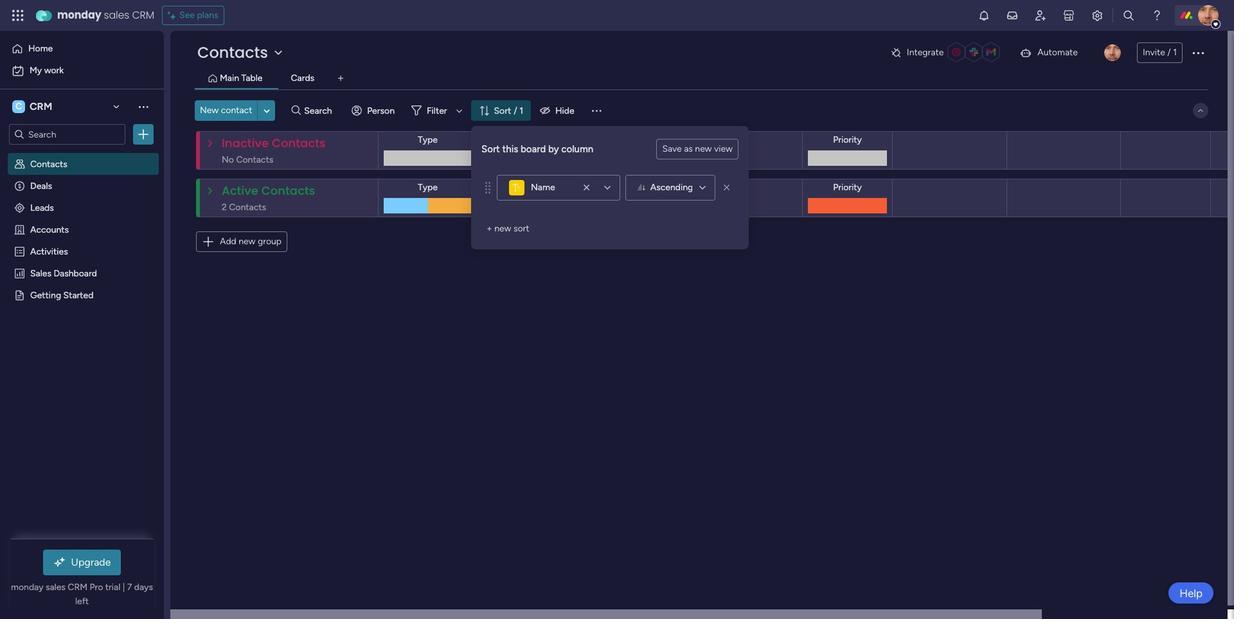 Task type: vqa. For each thing, say whether or not it's contained in the screenshot.
the topmost Chart
no



Task type: describe. For each thing, give the bounding box(es) containing it.
Search field
[[301, 102, 340, 120]]

home
[[28, 43, 53, 54]]

1 type field from the top
[[415, 133, 441, 147]]

save
[[663, 143, 682, 154]]

by
[[548, 143, 559, 155]]

add
[[220, 236, 236, 247]]

person button
[[347, 100, 402, 121]]

7
[[127, 582, 132, 593]]

invite / 1
[[1143, 47, 1177, 58]]

Active Contacts field
[[219, 183, 319, 199]]

filter
[[427, 105, 447, 116]]

remove sort image
[[721, 181, 734, 194]]

add view image
[[338, 74, 343, 83]]

contacts button
[[195, 42, 289, 63]]

+ new sort
[[487, 223, 530, 234]]

1 priority field from the top
[[830, 133, 865, 147]]

name
[[531, 182, 555, 193]]

sales for monday sales crm
[[104, 8, 129, 23]]

days
[[134, 582, 153, 593]]

see plans
[[179, 10, 218, 21]]

my work option
[[8, 60, 156, 81]]

crm for monday sales crm pro trial |
[[68, 582, 87, 593]]

2 type field from the top
[[415, 181, 441, 195]]

leads
[[30, 202, 54, 213]]

invite / 1 button
[[1137, 42, 1183, 63]]

list box containing contacts
[[0, 150, 164, 479]]

arrow down image
[[452, 103, 467, 118]]

sales for monday sales crm pro trial |
[[46, 582, 66, 593]]

cards
[[291, 73, 314, 84]]

Search in workspace field
[[27, 127, 107, 142]]

invite members image
[[1035, 9, 1047, 22]]

see plans button
[[162, 6, 224, 25]]

as
[[684, 143, 693, 154]]

hide
[[556, 105, 575, 116]]

tab list containing main table
[[195, 68, 1209, 89]]

active contacts
[[222, 183, 315, 199]]

1 priority from the top
[[833, 134, 862, 145]]

see
[[179, 10, 195, 21]]

started
[[63, 289, 93, 300]]

board
[[521, 143, 546, 155]]

crm inside workspace selection element
[[30, 100, 52, 113]]

plans
[[197, 10, 218, 21]]

7 days left
[[75, 582, 153, 607]]

contacts down v2 search icon
[[272, 135, 326, 151]]

new contact
[[200, 105, 252, 116]]

upgrade
[[71, 556, 111, 568]]

workspace options image
[[137, 100, 150, 113]]

pro
[[90, 582, 103, 593]]

collapse image
[[1196, 105, 1206, 116]]

table
[[241, 73, 263, 84]]

my work
[[30, 65, 64, 76]]

hide button
[[535, 100, 582, 121]]

options image
[[1191, 45, 1206, 60]]

new contact button
[[195, 100, 257, 121]]

save as new view
[[663, 143, 733, 154]]

menu image
[[590, 104, 603, 117]]

workspace image
[[12, 100, 25, 114]]

workspace selection element
[[12, 99, 54, 114]]

emails settings image
[[1091, 9, 1104, 22]]

select product image
[[12, 9, 24, 22]]

main table button
[[217, 71, 266, 86]]

home link
[[8, 39, 156, 59]]

angle down image
[[264, 106, 270, 115]]

v2 search image
[[292, 103, 301, 118]]

help image
[[1151, 9, 1164, 22]]

monday for monday sales crm pro trial |
[[11, 582, 43, 593]]

1 for sort / 1
[[520, 105, 523, 116]]

notifications image
[[978, 9, 991, 22]]

help
[[1180, 587, 1203, 600]]

work
[[44, 65, 64, 76]]

contacts inside list box
[[30, 158, 67, 169]]

contacts up main
[[197, 42, 268, 63]]

Inactive Contacts field
[[219, 135, 329, 152]]

v2 sort ascending image
[[638, 183, 645, 192]]

integrate button
[[885, 39, 1010, 66]]

monday sales crm
[[57, 8, 154, 23]]

2 priority field from the top
[[830, 181, 865, 195]]

+ new sort button
[[482, 219, 535, 239]]



Task type: locate. For each thing, give the bounding box(es) containing it.
0 horizontal spatial james peterson image
[[1105, 44, 1121, 61]]

my
[[30, 65, 42, 76]]

crm for monday sales crm
[[132, 8, 154, 23]]

1 vertical spatial type field
[[415, 181, 441, 195]]

/ inside button
[[1168, 47, 1171, 58]]

0 vertical spatial sales
[[104, 8, 129, 23]]

1 vertical spatial priority field
[[830, 181, 865, 195]]

0 horizontal spatial new
[[239, 236, 256, 247]]

Type field
[[415, 133, 441, 147], [415, 181, 441, 195]]

2 vertical spatial crm
[[68, 582, 87, 593]]

new inside + new sort button
[[495, 223, 511, 234]]

0 horizontal spatial sales
[[46, 582, 66, 593]]

automate button
[[1015, 42, 1083, 63]]

2 priority from the top
[[833, 182, 862, 193]]

dashboard
[[54, 267, 97, 278]]

type
[[418, 134, 438, 145], [418, 182, 438, 193]]

this
[[503, 143, 518, 155]]

save as new view button
[[657, 139, 739, 159]]

sort up this
[[494, 105, 511, 116]]

1 right invite
[[1174, 47, 1177, 58]]

options image
[[137, 128, 150, 141]]

priority
[[833, 134, 862, 145], [833, 182, 862, 193]]

new for + new sort
[[495, 223, 511, 234]]

tab
[[331, 68, 351, 89]]

sales up 'home' option
[[104, 8, 129, 23]]

/ up this
[[514, 105, 517, 116]]

crm right workspace image
[[30, 100, 52, 113]]

1 horizontal spatial 1
[[1174, 47, 1177, 58]]

1 vertical spatial type
[[418, 182, 438, 193]]

update feed image
[[1006, 9, 1019, 22]]

monday sales crm pro trial |
[[11, 582, 127, 593]]

james peterson image left invite
[[1105, 44, 1121, 61]]

new right +
[[495, 223, 511, 234]]

new right add
[[239, 236, 256, 247]]

ascending
[[651, 182, 693, 193]]

0 vertical spatial /
[[1168, 47, 1171, 58]]

0 horizontal spatial 1
[[520, 105, 523, 116]]

new
[[200, 105, 219, 116]]

crm
[[132, 8, 154, 23], [30, 100, 52, 113], [68, 582, 87, 593]]

public board image
[[14, 289, 26, 301]]

column
[[562, 143, 594, 155]]

option
[[0, 152, 164, 155]]

contacts
[[197, 42, 268, 63], [272, 135, 326, 151], [30, 158, 67, 169], [261, 183, 315, 199]]

1 horizontal spatial crm
[[68, 582, 87, 593]]

sort for sort / 1
[[494, 105, 511, 116]]

1 for invite / 1
[[1174, 47, 1177, 58]]

1 left hide popup button
[[520, 105, 523, 116]]

getting started
[[30, 289, 93, 300]]

sales down the upgrade button at bottom left
[[46, 582, 66, 593]]

main table
[[220, 73, 263, 84]]

1 vertical spatial /
[[514, 105, 517, 116]]

2 vertical spatial new
[[239, 236, 256, 247]]

accounts
[[30, 224, 69, 235]]

|
[[123, 582, 125, 593]]

sort left this
[[482, 143, 500, 155]]

/
[[1168, 47, 1171, 58], [514, 105, 517, 116]]

1 vertical spatial sort
[[482, 143, 500, 155]]

person
[[367, 105, 395, 116]]

+
[[487, 223, 492, 234]]

integrate
[[907, 47, 944, 58]]

invite
[[1143, 47, 1166, 58]]

2 type from the top
[[418, 182, 438, 193]]

0 vertical spatial monday
[[57, 8, 101, 23]]

help button
[[1169, 583, 1214, 604]]

sales
[[30, 267, 51, 278]]

0 vertical spatial james peterson image
[[1199, 5, 1219, 26]]

monday up 'home' option
[[57, 8, 101, 23]]

sort this board by column
[[482, 143, 594, 155]]

contact
[[221, 105, 252, 116]]

getting
[[30, 289, 61, 300]]

1 horizontal spatial james peterson image
[[1199, 5, 1219, 26]]

/ right invite
[[1168, 47, 1171, 58]]

1 vertical spatial monday
[[11, 582, 43, 593]]

0 vertical spatial type field
[[415, 133, 441, 147]]

cards button
[[288, 71, 318, 86]]

crm up left
[[68, 582, 87, 593]]

sort
[[514, 223, 530, 234]]

upgrade button
[[43, 550, 121, 575]]

1 vertical spatial james peterson image
[[1105, 44, 1121, 61]]

deals
[[30, 180, 52, 191]]

1 vertical spatial crm
[[30, 100, 52, 113]]

filter button
[[406, 100, 467, 121]]

1
[[1174, 47, 1177, 58], [520, 105, 523, 116]]

contacts up deals
[[30, 158, 67, 169]]

new
[[695, 143, 712, 154], [495, 223, 511, 234], [239, 236, 256, 247]]

monday
[[57, 8, 101, 23], [11, 582, 43, 593]]

add new group button
[[196, 231, 287, 252]]

1 type from the top
[[418, 134, 438, 145]]

0 vertical spatial type
[[418, 134, 438, 145]]

tab inside tab list
[[331, 68, 351, 89]]

james peterson image up options icon
[[1199, 5, 1219, 26]]

1 vertical spatial priority
[[833, 182, 862, 193]]

0 horizontal spatial crm
[[30, 100, 52, 113]]

new inside save as new view "button"
[[695, 143, 712, 154]]

activities
[[30, 246, 68, 257]]

0 vertical spatial crm
[[132, 8, 154, 23]]

sort
[[494, 105, 511, 116], [482, 143, 500, 155]]

1 inside invite / 1 button
[[1174, 47, 1177, 58]]

crm left see on the top left of the page
[[132, 8, 154, 23]]

1 horizontal spatial /
[[1168, 47, 1171, 58]]

sort for sort this board by column
[[482, 143, 500, 155]]

add new group
[[220, 236, 282, 247]]

main
[[220, 73, 239, 84]]

james peterson image
[[1199, 5, 1219, 26], [1105, 44, 1121, 61]]

1 vertical spatial 1
[[520, 105, 523, 116]]

monday down the upgrade button at bottom left
[[11, 582, 43, 593]]

2 horizontal spatial crm
[[132, 8, 154, 23]]

0 vertical spatial sort
[[494, 105, 511, 116]]

0 vertical spatial priority field
[[830, 133, 865, 147]]

0 vertical spatial 1
[[1174, 47, 1177, 58]]

1 horizontal spatial sales
[[104, 8, 129, 23]]

0 vertical spatial priority
[[833, 134, 862, 145]]

inactive contacts
[[222, 135, 326, 151]]

/ for invite
[[1168, 47, 1171, 58]]

/ for sort
[[514, 105, 517, 116]]

inactive
[[222, 135, 269, 151]]

new for add new group
[[239, 236, 256, 247]]

1 vertical spatial new
[[495, 223, 511, 234]]

automate
[[1038, 47, 1078, 58]]

1 horizontal spatial new
[[495, 223, 511, 234]]

monday for monday sales crm
[[57, 8, 101, 23]]

0 horizontal spatial /
[[514, 105, 517, 116]]

contacts right active
[[261, 183, 315, 199]]

1 horizontal spatial monday
[[57, 8, 101, 23]]

c
[[15, 101, 22, 112]]

new inside add new group button
[[239, 236, 256, 247]]

sales
[[104, 8, 129, 23], [46, 582, 66, 593]]

group
[[258, 236, 282, 247]]

sales dashboard
[[30, 267, 97, 278]]

left
[[75, 596, 89, 607]]

sort / 1
[[494, 105, 523, 116]]

public dashboard image
[[14, 267, 26, 279]]

view
[[714, 143, 733, 154]]

1 vertical spatial sales
[[46, 582, 66, 593]]

2 horizontal spatial new
[[695, 143, 712, 154]]

tab list
[[195, 68, 1209, 89]]

home option
[[8, 39, 156, 59]]

Priority field
[[830, 133, 865, 147], [830, 181, 865, 195]]

search everything image
[[1123, 9, 1136, 22]]

trial
[[105, 582, 120, 593]]

0 horizontal spatial monday
[[11, 582, 43, 593]]

active
[[222, 183, 258, 199]]

my work link
[[8, 60, 156, 81]]

new right as
[[695, 143, 712, 154]]

list box
[[0, 150, 164, 479]]

0 vertical spatial new
[[695, 143, 712, 154]]

monday marketplace image
[[1063, 9, 1076, 22]]



